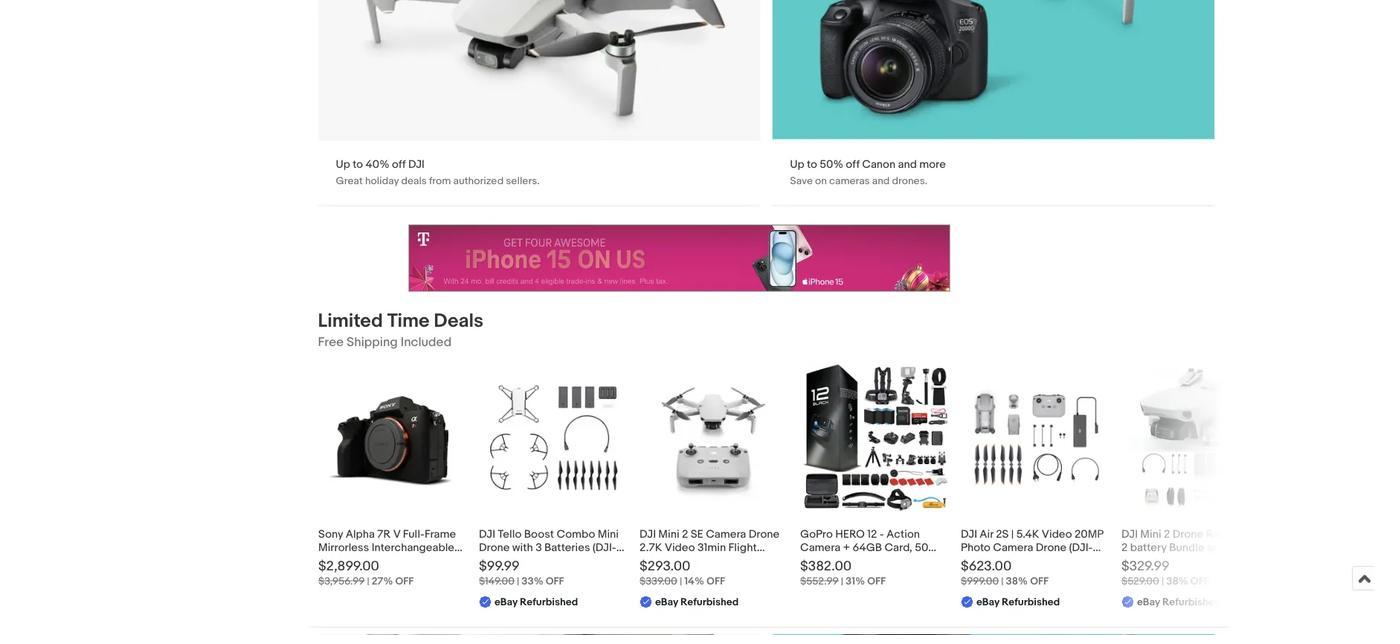 Task type: locate. For each thing, give the bounding box(es) containing it.
0 horizontal spatial off
[[392, 158, 406, 171]]

0 horizontal spatial (dji-
[[592, 541, 616, 554]]

0 horizontal spatial drone
[[479, 541, 509, 554]]

2 mini from the left
[[658, 528, 679, 541]]

0 horizontal spatial to
[[353, 158, 363, 171]]

dji inside dji mini 2 se camera drone 2.7k video 31min flight (refurbished)
[[639, 528, 656, 541]]

$552.99
[[800, 575, 838, 588]]

| right 2s
[[1011, 528, 1014, 541]]

0 horizontal spatial and
[[872, 175, 890, 188]]

2 off from the left
[[846, 158, 860, 171]]

drones.
[[892, 175, 928, 188]]

5 off from the left
[[1030, 575, 1048, 588]]

38% down refurbished)
[[1006, 575, 1028, 588]]

drone
[[748, 528, 779, 541], [479, 541, 509, 554], [1036, 541, 1066, 554]]

1 off from the left
[[395, 575, 413, 588]]

dji tello boost combo mini drone with 3 batteries (dji-refurbished) image
[[479, 363, 627, 512]]

off inside $329.99 $529.00 | 38% off
[[1190, 575, 1209, 588]]

alpha
[[345, 528, 374, 541]]

off for $329.99
[[1190, 575, 1209, 588]]

0 horizontal spatial mini
[[597, 528, 618, 541]]

2
[[682, 528, 688, 541]]

$293.00
[[639, 558, 690, 575]]

ebay refurbished
[[494, 596, 578, 609], [655, 596, 738, 609], [976, 596, 1060, 609], [1137, 596, 1220, 609]]

$149.00
[[479, 575, 514, 588]]

off inside $623.00 $999.00 | 38% off
[[1030, 575, 1048, 588]]

dji inside up to 40% off dji great holiday deals from authorized sellers.
[[408, 158, 425, 171]]

2 (dji- from the left
[[1069, 541, 1093, 554]]

video inside dji mini 2 se camera drone 2.7k video 31min flight (refurbished)
[[664, 541, 695, 554]]

drone right 31min
[[748, 528, 779, 541]]

38% down $329.99
[[1166, 575, 1188, 588]]

refurbished
[[520, 596, 578, 609], [680, 596, 738, 609], [1002, 596, 1060, 609], [1162, 596, 1220, 609]]

off
[[392, 158, 406, 171], [846, 158, 860, 171]]

(refurbished)
[[639, 554, 707, 568]]

| inside $2,899.00 $3,956.99 | 27% off
[[367, 575, 369, 588]]

dji air 2s | 5.4k video 20mp photo camera drone (dji-refurbished) image
[[961, 386, 1109, 489]]

3 off from the left
[[706, 575, 725, 588]]

| inside $99.99 $149.00 | 33% off
[[517, 575, 519, 588]]

dji inside the dji air 2s | 5.4k video 20mp photo camera drone (dji- refurbished)
[[961, 528, 977, 541]]

drone for $293.00
[[748, 528, 779, 541]]

off inside $293.00 $339.00 | 14% off
[[706, 575, 725, 588]]

gopro hero 12 - action camera + 64gb card, 50 piece accessory kit, 2 batteries image
[[800, 363, 949, 512]]

1 38% from the left
[[1006, 575, 1028, 588]]

38% inside $329.99 $529.00 | 38% off
[[1166, 575, 1188, 588]]

off for dji
[[392, 158, 406, 171]]

off for canon
[[846, 158, 860, 171]]

1 horizontal spatial and
[[898, 158, 917, 171]]

4 ebay from the left
[[1137, 596, 1160, 609]]

4 off from the left
[[867, 575, 886, 588]]

great
[[336, 175, 363, 188]]

ebay refurbished down $329.99 $529.00 | 38% off at the right of page
[[1137, 596, 1220, 609]]

| for $2,899.00
[[367, 575, 369, 588]]

2 horizontal spatial camera
[[993, 541, 1033, 554]]

| inside $382.00 $552.99 | 31% off
[[841, 575, 843, 588]]

0 horizontal spatial camera
[[344, 554, 384, 568]]

camera
[[706, 528, 746, 541], [993, 541, 1033, 554], [344, 554, 384, 568]]

| right $529.00 text box
[[1161, 575, 1164, 588]]

2 refurbished from the left
[[680, 596, 738, 609]]

and
[[898, 158, 917, 171], [872, 175, 890, 188]]

$382.00 $552.99 | 31% off
[[800, 558, 886, 588]]

drone up $99.99
[[479, 541, 509, 554]]

3 ebay refurbished from the left
[[976, 596, 1060, 609]]

31%
[[845, 575, 865, 588]]

1 horizontal spatial video
[[1042, 528, 1072, 541]]

2 up from the left
[[790, 158, 805, 171]]

off inside up to 40% off dji great holiday deals from authorized sellers.
[[392, 158, 406, 171]]

$529.00
[[1121, 575, 1159, 588]]

$2,899.00 $3,956.99 | 27% off
[[318, 558, 413, 588]]

refurbished down 14%
[[680, 596, 738, 609]]

off right $529.00
[[1190, 575, 1209, 588]]

15% off tech essentials shop deals on top brands. element
[[309, 629, 1230, 636]]

deals
[[434, 310, 484, 333]]

3 ebay from the left
[[976, 596, 999, 609]]

up
[[336, 158, 350, 171], [790, 158, 805, 171]]

(dji- right batteries
[[592, 541, 616, 554]]

dji left air
[[961, 528, 977, 541]]

off right 27%
[[395, 575, 413, 588]]

1 ebay from the left
[[494, 596, 517, 609]]

off
[[395, 575, 413, 588], [545, 575, 564, 588], [706, 575, 725, 588], [867, 575, 886, 588], [1030, 575, 1048, 588], [1190, 575, 1209, 588]]

mini
[[597, 528, 618, 541], [658, 528, 679, 541]]

mini right combo
[[597, 528, 618, 541]]

ebay refurbished down 33% in the left of the page
[[494, 596, 578, 609]]

2 off from the left
[[545, 575, 564, 588]]

| inside $293.00 $339.00 | 14% off
[[679, 575, 682, 588]]

refurbished down $623.00 $999.00 | 38% off
[[1002, 596, 1060, 609]]

off inside $99.99 $149.00 | 33% off
[[545, 575, 564, 588]]

dji left tello
[[479, 528, 495, 541]]

33%
[[521, 575, 543, 588]]

up to 50% off canon and more save on cameras and drones.
[[790, 158, 946, 188]]

2 horizontal spatial drone
[[1036, 541, 1066, 554]]

off down the dji air 2s | 5.4k video 20mp photo camera drone (dji- refurbished) at the bottom of page
[[1030, 575, 1048, 588]]

6 off from the left
[[1190, 575, 1209, 588]]

3
[[535, 541, 542, 554]]

camera inside sony alpha 7r v full-frame mirrorless interchangeable lens camera (international
[[344, 554, 384, 568]]

0 horizontal spatial 38%
[[1006, 575, 1028, 588]]

ebay down $339.00 text field
[[655, 596, 678, 609]]

video
[[1042, 528, 1072, 541], [664, 541, 695, 554]]

1 to from the left
[[353, 158, 363, 171]]

1 horizontal spatial (dji-
[[1069, 541, 1093, 554]]

free
[[318, 335, 344, 350]]

mini left 2
[[658, 528, 679, 541]]

|
[[1011, 528, 1014, 541], [367, 575, 369, 588], [517, 575, 519, 588], [679, 575, 682, 588], [841, 575, 843, 588], [1001, 575, 1003, 588], [1161, 575, 1164, 588]]

2 to from the left
[[807, 158, 817, 171]]

refurbished down 33% in the left of the page
[[520, 596, 578, 609]]

1 horizontal spatial off
[[846, 158, 860, 171]]

dji tello boost combo mini drone with 3 batteries (dji- refurbished)
[[479, 528, 618, 568]]

38% for $329.99
[[1166, 575, 1188, 588]]

dji for $293.00
[[639, 528, 656, 541]]

off inside $382.00 $552.99 | 31% off
[[867, 575, 886, 588]]

advertisement region
[[409, 225, 1130, 292]]

0 horizontal spatial up
[[336, 158, 350, 171]]

1 horizontal spatial camera
[[706, 528, 746, 541]]

off right 40%
[[392, 158, 406, 171]]

ebay down $149.00 at bottom
[[494, 596, 517, 609]]

camera up 27%
[[344, 554, 384, 568]]

up up save
[[790, 158, 805, 171]]

video up $293.00
[[664, 541, 695, 554]]

1 (dji- from the left
[[592, 541, 616, 554]]

ebay refurbished down 14%
[[655, 596, 738, 609]]

$3,956.99 text field
[[318, 575, 364, 588]]

1 horizontal spatial mini
[[658, 528, 679, 541]]

canon
[[862, 158, 896, 171]]

up inside up to 50% off canon and more save on cameras and drones.
[[790, 158, 805, 171]]

$149.00 text field
[[479, 575, 514, 588]]

| inside $623.00 $999.00 | 38% off
[[1001, 575, 1003, 588]]

refurbished for $329.99
[[1162, 596, 1220, 609]]

sony alpha 7r v full-frame mirrorless interchangeable lens camera (international image
[[318, 363, 467, 512]]

$382.00
[[800, 558, 851, 575]]

| down $623.00
[[1001, 575, 1003, 588]]

31min
[[697, 541, 726, 554]]

and down canon
[[872, 175, 890, 188]]

None text field
[[318, 0, 760, 205], [772, 0, 1215, 205], [318, 0, 760, 205], [772, 0, 1215, 205]]

27%
[[371, 575, 393, 588]]

1 up from the left
[[336, 158, 350, 171]]

camera up $623.00 $999.00 | 38% off
[[993, 541, 1033, 554]]

video right the 5.4k
[[1042, 528, 1072, 541]]

1 mini from the left
[[597, 528, 618, 541]]

dji inside dji tello boost combo mini drone with 3 batteries (dji- refurbished)
[[479, 528, 495, 541]]

mini inside dji tello boost combo mini drone with 3 batteries (dji- refurbished)
[[597, 528, 618, 541]]

dji up $293.00
[[639, 528, 656, 541]]

4 refurbished from the left
[[1162, 596, 1220, 609]]

off for $2,899.00
[[395, 575, 413, 588]]

38% inside $623.00 $999.00 | 38% off
[[1006, 575, 1028, 588]]

| left 14%
[[679, 575, 682, 588]]

| for $293.00
[[679, 575, 682, 588]]

(dji- inside dji tello boost combo mini drone with 3 batteries (dji- refurbished)
[[592, 541, 616, 554]]

| left 27%
[[367, 575, 369, 588]]

to up on
[[807, 158, 817, 171]]

38%
[[1006, 575, 1028, 588], [1166, 575, 1188, 588]]

drone inside dji mini 2 se camera drone 2.7k video 31min flight (refurbished)
[[748, 528, 779, 541]]

$329.99 $529.00 | 38% off
[[1121, 558, 1209, 588]]

2.7k
[[639, 541, 662, 554]]

off right 31%
[[867, 575, 886, 588]]

and up drones.
[[898, 158, 917, 171]]

| inside $329.99 $529.00 | 38% off
[[1161, 575, 1164, 588]]

to inside up to 50% off canon and more save on cameras and drones.
[[807, 158, 817, 171]]

to
[[353, 158, 363, 171], [807, 158, 817, 171]]

2 38% from the left
[[1166, 575, 1188, 588]]

3 refurbished from the left
[[1002, 596, 1060, 609]]

1 ebay refurbished from the left
[[494, 596, 578, 609]]

off inside up to 50% off canon and more save on cameras and drones.
[[846, 158, 860, 171]]

air
[[979, 528, 993, 541]]

0 horizontal spatial video
[[664, 541, 695, 554]]

1 off from the left
[[392, 158, 406, 171]]

v
[[393, 528, 400, 541]]

to inside up to 40% off dji great holiday deals from authorized sellers.
[[353, 158, 363, 171]]

drone inside dji tello boost combo mini drone with 3 batteries (dji- refurbished)
[[479, 541, 509, 554]]

(dji- right the 5.4k
[[1069, 541, 1093, 554]]

up inside up to 40% off dji great holiday deals from authorized sellers.
[[336, 158, 350, 171]]

$329.99
[[1121, 558, 1169, 575]]

on
[[815, 175, 827, 188]]

| for $623.00
[[1001, 575, 1003, 588]]

1 refurbished from the left
[[520, 596, 578, 609]]

ebay for $623.00
[[976, 596, 999, 609]]

drone left 20mp
[[1036, 541, 1066, 554]]

| left 33% in the left of the page
[[517, 575, 519, 588]]

(dji-
[[592, 541, 616, 554], [1069, 541, 1093, 554]]

1 horizontal spatial up
[[790, 158, 805, 171]]

camera right se
[[706, 528, 746, 541]]

ebay refurbished down $623.00 $999.00 | 38% off
[[976, 596, 1060, 609]]

up up the great
[[336, 158, 350, 171]]

boost
[[524, 528, 554, 541]]

se
[[690, 528, 703, 541]]

off inside $2,899.00 $3,956.99 | 27% off
[[395, 575, 413, 588]]

2 ebay from the left
[[655, 596, 678, 609]]

ebay down $999.00
[[976, 596, 999, 609]]

cameras
[[829, 175, 870, 188]]

ebay
[[494, 596, 517, 609], [655, 596, 678, 609], [976, 596, 999, 609], [1137, 596, 1160, 609]]

1 horizontal spatial drone
[[748, 528, 779, 541]]

1 horizontal spatial to
[[807, 158, 817, 171]]

to up the great
[[353, 158, 363, 171]]

deals
[[401, 175, 427, 188]]

$2,899.00
[[318, 558, 379, 575]]

off right 14%
[[706, 575, 725, 588]]

4 ebay refurbished from the left
[[1137, 596, 1220, 609]]

$99.99
[[479, 558, 519, 575]]

2 ebay refurbished from the left
[[655, 596, 738, 609]]

off up cameras
[[846, 158, 860, 171]]

ebay down $529.00
[[1137, 596, 1160, 609]]

off right 33% in the left of the page
[[545, 575, 564, 588]]

from
[[429, 175, 451, 188]]

| left 31%
[[841, 575, 843, 588]]

dji
[[408, 158, 425, 171], [479, 528, 495, 541], [639, 528, 656, 541], [961, 528, 977, 541]]

refurbished down $329.99 $529.00 | 38% off at the right of page
[[1162, 596, 1220, 609]]

dji up deals
[[408, 158, 425, 171]]

dji for $99.99
[[479, 528, 495, 541]]

$3,956.99
[[318, 575, 364, 588]]

1 horizontal spatial 38%
[[1166, 575, 1188, 588]]

mini inside dji mini 2 se camera drone 2.7k video 31min flight (refurbished)
[[658, 528, 679, 541]]

ebay for $99.99
[[494, 596, 517, 609]]



Task type: vqa. For each thing, say whether or not it's contained in the screenshot.
1st to from right
yes



Task type: describe. For each thing, give the bounding box(es) containing it.
$339.00
[[639, 575, 677, 588]]

authorized
[[453, 175, 504, 188]]

included
[[401, 335, 452, 350]]

refurbished for $293.00
[[680, 596, 738, 609]]

sellers.
[[506, 175, 540, 188]]

| for $99.99
[[517, 575, 519, 588]]

to for 50%
[[807, 158, 817, 171]]

dji mini 2 se camera drone 2.7k video 31min flight (refurbished) image
[[639, 363, 788, 512]]

camera inside dji mini 2 se camera drone 2.7k video 31min flight (refurbished)
[[706, 528, 746, 541]]

ebay refurbished for $623.00
[[976, 596, 1060, 609]]

$339.00 text field
[[639, 575, 677, 588]]

ebay refurbished for $293.00
[[655, 596, 738, 609]]

20mp
[[1074, 528, 1103, 541]]

flight
[[728, 541, 757, 554]]

refurbished for $99.99
[[520, 596, 578, 609]]

$293.00 $339.00 | 14% off
[[639, 558, 725, 588]]

40%
[[366, 158, 389, 171]]

drone inside the dji air 2s | 5.4k video 20mp photo camera drone (dji- refurbished)
[[1036, 541, 1066, 554]]

$99.99 $149.00 | 33% off
[[479, 558, 564, 588]]

38% for $623.00
[[1006, 575, 1028, 588]]

dji mini 2 se camera drone 2.7k video 31min flight (refurbished)
[[639, 528, 779, 568]]

ebay refurbished for $329.99
[[1137, 596, 1220, 609]]

mirrorless
[[318, 541, 369, 554]]

up for up to 50% off canon and more
[[790, 158, 805, 171]]

drone for $99.99
[[479, 541, 509, 554]]

| inside the dji air 2s | 5.4k video 20mp photo camera drone (dji- refurbished)
[[1011, 528, 1014, 541]]

limited
[[318, 310, 383, 333]]

sony alpha 7r v full-frame mirrorless interchangeable lens camera (international
[[318, 528, 456, 568]]

0 vertical spatial and
[[898, 158, 917, 171]]

dji mini 2 drone ready to fly 2 battery bundle and memory -certified refurbished image
[[1121, 367, 1270, 508]]

$623.00
[[961, 558, 1011, 575]]

time
[[387, 310, 430, 333]]

50%
[[820, 158, 843, 171]]

refurbished)
[[479, 554, 554, 568]]

off for $382.00
[[867, 575, 886, 588]]

up to 40% off dji great holiday deals from authorized sellers.
[[336, 158, 540, 188]]

camera inside the dji air 2s | 5.4k video 20mp photo camera drone (dji- refurbished)
[[993, 541, 1033, 554]]

video inside the dji air 2s | 5.4k video 20mp photo camera drone (dji- refurbished)
[[1042, 528, 1072, 541]]

more
[[920, 158, 946, 171]]

| for $382.00
[[841, 575, 843, 588]]

to for 40%
[[353, 158, 363, 171]]

refurbished)
[[961, 554, 1026, 568]]

frame
[[424, 528, 456, 541]]

dji air 2s | 5.4k video 20mp photo camera drone (dji- refurbished)
[[961, 528, 1103, 568]]

with
[[512, 541, 533, 554]]

(dji- inside the dji air 2s | 5.4k video 20mp photo camera drone (dji- refurbished)
[[1069, 541, 1093, 554]]

ebay for $329.99
[[1137, 596, 1160, 609]]

photo
[[961, 541, 990, 554]]

up for up to 40% off dji
[[336, 158, 350, 171]]

dji for $623.00
[[961, 528, 977, 541]]

full-
[[403, 528, 424, 541]]

5.4k
[[1016, 528, 1039, 541]]

limited time deals free shipping included
[[318, 310, 484, 350]]

refurbished for $623.00
[[1002, 596, 1060, 609]]

combo
[[556, 528, 595, 541]]

off for $99.99
[[545, 575, 564, 588]]

$552.99 text field
[[800, 575, 838, 588]]

2s
[[996, 528, 1009, 541]]

off for $623.00
[[1030, 575, 1048, 588]]

lens
[[318, 554, 342, 568]]

tello
[[497, 528, 521, 541]]

ebay for $293.00
[[655, 596, 678, 609]]

sony
[[318, 528, 343, 541]]

7r
[[377, 528, 390, 541]]

batteries
[[544, 541, 590, 554]]

$999.00 text field
[[961, 575, 999, 588]]

holiday
[[365, 175, 399, 188]]

$529.00 text field
[[1121, 575, 1159, 588]]

$999.00
[[961, 575, 999, 588]]

interchangeable
[[371, 541, 454, 554]]

shipping
[[347, 335, 398, 350]]

14%
[[684, 575, 704, 588]]

| for $329.99
[[1161, 575, 1164, 588]]

save
[[790, 175, 813, 188]]

$623.00 $999.00 | 38% off
[[961, 558, 1048, 588]]

ebay refurbished for $99.99
[[494, 596, 578, 609]]

(international
[[387, 554, 453, 568]]

off for $293.00
[[706, 575, 725, 588]]

1 vertical spatial and
[[872, 175, 890, 188]]



